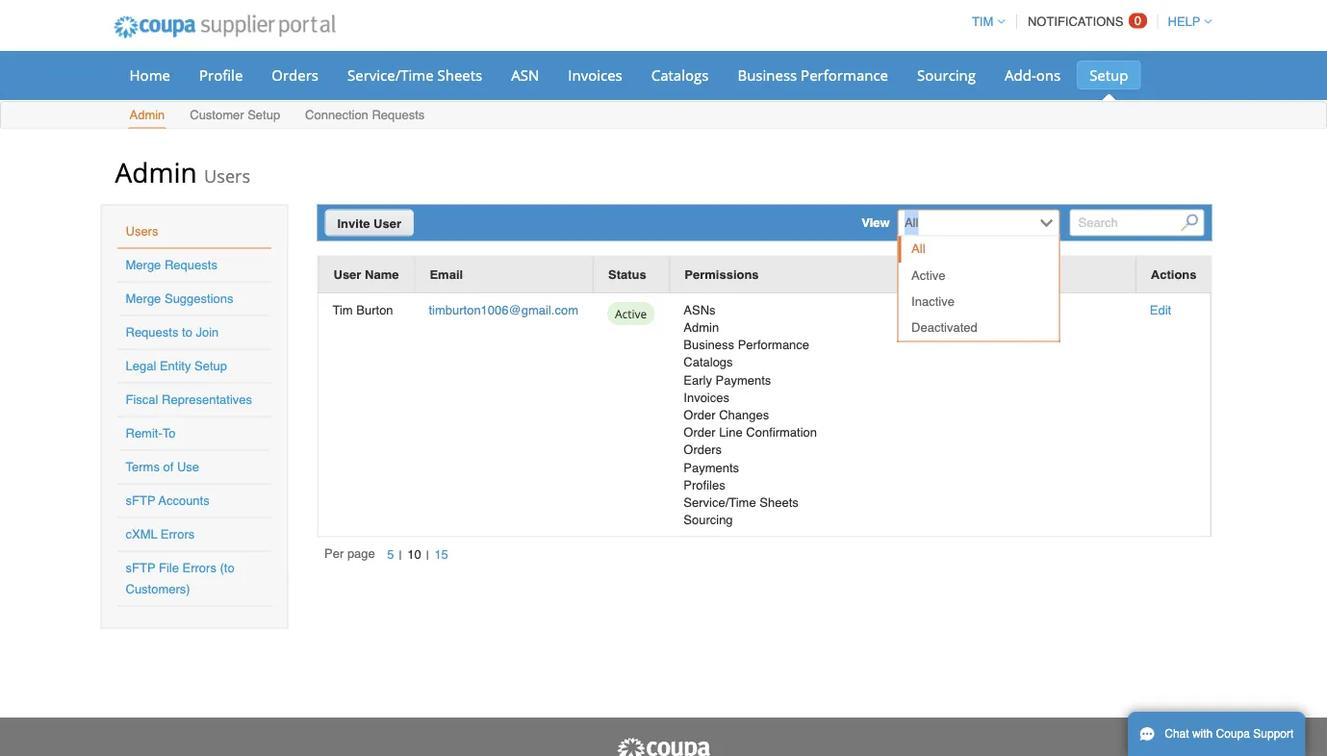 Task type: describe. For each thing, give the bounding box(es) containing it.
users inside admin users
[[204, 164, 251, 188]]

permissions button
[[685, 265, 759, 285]]

merge requests
[[126, 258, 217, 272]]

navigation containing notifications 0
[[964, 3, 1213, 40]]

View text field
[[900, 210, 1036, 235]]

1 vertical spatial coupa supplier portal image
[[616, 738, 712, 757]]

page
[[347, 547, 375, 561]]

connection requests link
[[304, 104, 426, 129]]

ons
[[1037, 65, 1061, 85]]

chat with coupa support button
[[1129, 713, 1306, 757]]

legal
[[126, 359, 156, 374]]

merge for merge suggestions
[[126, 292, 161, 306]]

accounts
[[158, 494, 210, 508]]

status
[[609, 268, 647, 282]]

sftp for sftp accounts
[[126, 494, 155, 508]]

chat with coupa support
[[1165, 728, 1294, 741]]

fiscal representatives link
[[126, 393, 252, 407]]

catalogs inside asns admin business performance catalogs early payments invoices order changes order line confirmation orders payments profiles service/time sheets sourcing
[[684, 355, 733, 370]]

terms of use
[[126, 460, 199, 475]]

cxml errors link
[[126, 528, 195, 542]]

coupa
[[1217, 728, 1251, 741]]

home link
[[117, 61, 183, 90]]

setup link
[[1078, 61, 1141, 90]]

email
[[430, 268, 463, 282]]

sftp accounts link
[[126, 494, 210, 508]]

chat
[[1165, 728, 1190, 741]]

representatives
[[162, 393, 252, 407]]

sftp file errors (to customers) link
[[126, 561, 235, 597]]

merge requests link
[[126, 258, 217, 272]]

to
[[182, 325, 192, 340]]

customers)
[[126, 583, 190, 597]]

customer for customer setup
[[190, 108, 244, 122]]

connection requests
[[305, 108, 425, 122]]

admin link
[[129, 104, 166, 129]]

fiscal representatives
[[126, 393, 252, 407]]

business inside 'link'
[[738, 65, 797, 85]]

tim link
[[964, 14, 1005, 29]]

2 vertical spatial requests
[[126, 325, 179, 340]]

active inside button
[[615, 306, 647, 322]]

sftp file errors (to customers)
[[126, 561, 235, 597]]

orders inside asns admin business performance catalogs early payments invoices order changes order line confirmation orders payments profiles service/time sheets sourcing
[[684, 443, 722, 457]]

asns
[[684, 303, 716, 317]]

add-ons link
[[993, 61, 1074, 90]]

profile link
[[187, 61, 255, 90]]

deactivated option
[[899, 315, 1060, 341]]

navigation containing per page
[[325, 545, 454, 566]]

5 button
[[382, 545, 399, 565]]

active button
[[608, 301, 655, 331]]

name
[[365, 268, 399, 282]]

errors inside "sftp file errors (to customers)"
[[182, 561, 217, 576]]

user name
[[334, 268, 399, 282]]

1 order from the top
[[684, 408, 716, 422]]

per
[[325, 547, 344, 561]]

access
[[976, 268, 1020, 282]]

changes
[[719, 408, 770, 422]]

merge for merge requests
[[126, 258, 161, 272]]

with
[[1193, 728, 1213, 741]]

1 vertical spatial payments
[[684, 461, 740, 475]]

0 vertical spatial payments
[[716, 373, 772, 387]]

tim for tim
[[972, 14, 994, 29]]

help
[[1168, 14, 1201, 29]]

legal entity setup
[[126, 359, 227, 374]]

tim burton
[[333, 303, 393, 317]]

add-
[[1005, 65, 1037, 85]]

add-ons
[[1005, 65, 1061, 85]]

0 horizontal spatial orders
[[272, 65, 319, 85]]

customer access button
[[915, 265, 1020, 285]]

inactive option
[[899, 289, 1060, 315]]

users link
[[126, 224, 158, 239]]

5 | 10 | 15
[[387, 548, 449, 563]]

invoices inside invoices link
[[568, 65, 623, 85]]

1 horizontal spatial user
[[374, 216, 402, 231]]

file
[[159, 561, 179, 576]]

active inside option
[[912, 268, 946, 283]]

support
[[1254, 728, 1294, 741]]

terms
[[126, 460, 160, 475]]

invoices link
[[556, 61, 635, 90]]

entity
[[160, 359, 191, 374]]

remit-
[[126, 427, 163, 441]]

notifications
[[1028, 14, 1124, 29]]

10 button
[[402, 545, 426, 565]]

inactive
[[912, 294, 955, 309]]

merge suggestions
[[126, 292, 234, 306]]

cxml
[[126, 528, 157, 542]]

admin users
[[115, 154, 251, 190]]

notifications 0
[[1028, 13, 1142, 29]]

cxml errors
[[126, 528, 195, 542]]

asn link
[[499, 61, 552, 90]]

user inside button
[[334, 268, 361, 282]]

connection
[[305, 108, 369, 122]]

business inside asns admin business performance catalogs early payments invoices order changes order line confirmation orders payments profiles service/time sheets sourcing
[[684, 338, 735, 352]]

2 order from the top
[[684, 425, 716, 440]]

customer setup
[[190, 108, 280, 122]]

1 vertical spatial users
[[126, 224, 158, 239]]

5
[[387, 548, 394, 562]]

business performance link
[[725, 61, 901, 90]]



Task type: locate. For each thing, give the bounding box(es) containing it.
2 | from the left
[[426, 548, 430, 563]]

1 horizontal spatial users
[[204, 164, 251, 188]]

1 merge from the top
[[126, 258, 161, 272]]

0 horizontal spatial customer
[[190, 108, 244, 122]]

0
[[1135, 13, 1142, 28]]

1 vertical spatial business
[[684, 338, 735, 352]]

suggestions
[[165, 292, 234, 306]]

legal entity setup link
[[126, 359, 227, 374]]

catalogs right invoices link
[[652, 65, 709, 85]]

business
[[738, 65, 797, 85], [684, 338, 735, 352]]

sourcing down profiles
[[684, 513, 733, 528]]

1 horizontal spatial active
[[912, 268, 946, 283]]

2 vertical spatial admin
[[684, 320, 719, 335]]

user right invite
[[374, 216, 402, 231]]

1 horizontal spatial sourcing
[[918, 65, 976, 85]]

0 horizontal spatial business
[[684, 338, 735, 352]]

business down asns
[[684, 338, 735, 352]]

sourcing
[[918, 65, 976, 85], [684, 513, 733, 528]]

customer up the inactive
[[915, 268, 973, 282]]

2 sftp from the top
[[126, 561, 155, 576]]

10
[[407, 548, 421, 562]]

tim left burton
[[333, 303, 353, 317]]

0 vertical spatial setup
[[1090, 65, 1129, 85]]

invoices inside asns admin business performance catalogs early payments invoices order changes order line confirmation orders payments profiles service/time sheets sourcing
[[684, 390, 730, 405]]

user name button
[[334, 265, 399, 285]]

requests for merge requests
[[165, 258, 217, 272]]

admin for admin
[[130, 108, 165, 122]]

0 horizontal spatial active
[[615, 306, 647, 322]]

sourcing down tim link
[[918, 65, 976, 85]]

service/time
[[348, 65, 434, 85], [684, 496, 757, 510]]

1 vertical spatial navigation
[[325, 545, 454, 566]]

user left name
[[334, 268, 361, 282]]

0 vertical spatial navigation
[[964, 3, 1213, 40]]

Search text field
[[1070, 209, 1205, 236]]

1 horizontal spatial navigation
[[964, 3, 1213, 40]]

requests
[[372, 108, 425, 122], [165, 258, 217, 272], [126, 325, 179, 340]]

invoices down early
[[684, 390, 730, 405]]

tim up sourcing link
[[972, 14, 994, 29]]

coupa supplier portal image
[[101, 3, 349, 51], [616, 738, 712, 757]]

sourcing inside asns admin business performance catalogs early payments invoices order changes order line confirmation orders payments profiles service/time sheets sourcing
[[684, 513, 733, 528]]

admin down asns
[[684, 320, 719, 335]]

0 vertical spatial service/time
[[348, 65, 434, 85]]

1 horizontal spatial customer
[[915, 268, 973, 282]]

2 horizontal spatial setup
[[1090, 65, 1129, 85]]

merge down users link
[[126, 258, 161, 272]]

users down customer setup link
[[204, 164, 251, 188]]

1 vertical spatial performance
[[738, 338, 810, 352]]

1 horizontal spatial setup
[[248, 108, 280, 122]]

15 button
[[430, 545, 454, 565]]

1 vertical spatial admin
[[115, 154, 197, 190]]

0 vertical spatial performance
[[801, 65, 889, 85]]

errors left (to
[[182, 561, 217, 576]]

view
[[862, 216, 890, 230]]

customer for customer access
[[915, 268, 973, 282]]

search image
[[1181, 214, 1199, 232]]

requests inside connection requests link
[[372, 108, 425, 122]]

orders up connection at the top left of page
[[272, 65, 319, 85]]

setup down notifications 0
[[1090, 65, 1129, 85]]

0 vertical spatial orders
[[272, 65, 319, 85]]

order down early
[[684, 408, 716, 422]]

admin down home link
[[130, 108, 165, 122]]

setup down orders link at the top
[[248, 108, 280, 122]]

tim for tim burton
[[333, 303, 353, 317]]

15
[[435, 548, 449, 562]]

1 vertical spatial sourcing
[[684, 513, 733, 528]]

sheets down confirmation
[[760, 496, 799, 510]]

1 vertical spatial invoices
[[684, 390, 730, 405]]

0 horizontal spatial sheets
[[438, 65, 483, 85]]

navigation
[[964, 3, 1213, 40], [325, 545, 454, 566]]

catalogs up early
[[684, 355, 733, 370]]

business right catalogs link
[[738, 65, 797, 85]]

0 vertical spatial order
[[684, 408, 716, 422]]

1 sftp from the top
[[126, 494, 155, 508]]

1 horizontal spatial coupa supplier portal image
[[616, 738, 712, 757]]

merge down merge requests link
[[126, 292, 161, 306]]

0 horizontal spatial invoices
[[568, 65, 623, 85]]

sftp up cxml
[[126, 494, 155, 508]]

0 horizontal spatial users
[[126, 224, 158, 239]]

0 vertical spatial admin
[[130, 108, 165, 122]]

0 vertical spatial sheets
[[438, 65, 483, 85]]

active up the inactive
[[912, 268, 946, 283]]

permissions
[[685, 268, 759, 282]]

timburton1006@gmail.com link
[[429, 303, 579, 317]]

0 vertical spatial sourcing
[[918, 65, 976, 85]]

1 | from the left
[[399, 548, 402, 563]]

1 vertical spatial errors
[[182, 561, 217, 576]]

burton
[[357, 303, 393, 317]]

0 vertical spatial coupa supplier portal image
[[101, 3, 349, 51]]

edit link
[[1150, 303, 1172, 317]]

1 vertical spatial merge
[[126, 292, 161, 306]]

sourcing link
[[905, 61, 989, 90]]

(to
[[220, 561, 235, 576]]

service/time sheets
[[348, 65, 483, 85]]

service/time down profiles
[[684, 496, 757, 510]]

0 vertical spatial sftp
[[126, 494, 155, 508]]

fiscal
[[126, 393, 158, 407]]

join
[[196, 325, 219, 340]]

profile
[[199, 65, 243, 85]]

orders link
[[259, 61, 331, 90]]

1 horizontal spatial tim
[[972, 14, 994, 29]]

invoices right asn
[[568, 65, 623, 85]]

1 vertical spatial requests
[[165, 258, 217, 272]]

requests up suggestions
[[165, 258, 217, 272]]

0 horizontal spatial navigation
[[325, 545, 454, 566]]

users
[[204, 164, 251, 188], [126, 224, 158, 239]]

orders
[[272, 65, 319, 85], [684, 443, 722, 457]]

1 horizontal spatial business
[[738, 65, 797, 85]]

performance inside asns admin business performance catalogs early payments invoices order changes order line confirmation orders payments profiles service/time sheets sourcing
[[738, 338, 810, 352]]

catalogs
[[652, 65, 709, 85], [684, 355, 733, 370]]

invite user
[[337, 216, 402, 231]]

tim
[[972, 14, 994, 29], [333, 303, 353, 317]]

sftp up the customers)
[[126, 561, 155, 576]]

terms of use link
[[126, 460, 199, 475]]

sftp inside "sftp file errors (to customers)"
[[126, 561, 155, 576]]

catalogs link
[[639, 61, 722, 90]]

active down the status button
[[615, 306, 647, 322]]

0 horizontal spatial setup
[[195, 359, 227, 374]]

0 vertical spatial tim
[[972, 14, 994, 29]]

requests left 'to' on the top of page
[[126, 325, 179, 340]]

admin for admin users
[[115, 154, 197, 190]]

1 vertical spatial orders
[[684, 443, 722, 457]]

sftp for sftp file errors (to customers)
[[126, 561, 155, 576]]

business performance
[[738, 65, 889, 85]]

of
[[163, 460, 174, 475]]

sheets inside asns admin business performance catalogs early payments invoices order changes order line confirmation orders payments profiles service/time sheets sourcing
[[760, 496, 799, 510]]

0 vertical spatial users
[[204, 164, 251, 188]]

1 vertical spatial active
[[615, 306, 647, 322]]

0 horizontal spatial user
[[334, 268, 361, 282]]

1 vertical spatial user
[[334, 268, 361, 282]]

2 merge from the top
[[126, 292, 161, 306]]

customer down 'profile' link
[[190, 108, 244, 122]]

0 vertical spatial catalogs
[[652, 65, 709, 85]]

all option
[[899, 236, 1060, 263]]

status button
[[609, 265, 647, 285]]

0 vertical spatial customer
[[190, 108, 244, 122]]

early
[[684, 373, 712, 387]]

payments up profiles
[[684, 461, 740, 475]]

performance
[[801, 65, 889, 85], [738, 338, 810, 352]]

admin inside asns admin business performance catalogs early payments invoices order changes order line confirmation orders payments profiles service/time sheets sourcing
[[684, 320, 719, 335]]

order left line
[[684, 425, 716, 440]]

0 vertical spatial user
[[374, 216, 402, 231]]

1 vertical spatial customer
[[915, 268, 973, 282]]

0 vertical spatial errors
[[161, 528, 195, 542]]

deactivated
[[912, 321, 978, 335]]

order
[[684, 408, 716, 422], [684, 425, 716, 440]]

1 horizontal spatial sheets
[[760, 496, 799, 510]]

0 horizontal spatial service/time
[[348, 65, 434, 85]]

setup down join
[[195, 359, 227, 374]]

admin
[[130, 108, 165, 122], [115, 154, 197, 190], [684, 320, 719, 335]]

1 horizontal spatial orders
[[684, 443, 722, 457]]

| left "15"
[[426, 548, 430, 563]]

1 vertical spatial catalogs
[[684, 355, 733, 370]]

requests down 'service/time sheets' link
[[372, 108, 425, 122]]

user
[[374, 216, 402, 231], [334, 268, 361, 282]]

0 horizontal spatial |
[[399, 548, 402, 563]]

2 vertical spatial setup
[[195, 359, 227, 374]]

1 vertical spatial service/time
[[684, 496, 757, 510]]

service/time up connection requests
[[348, 65, 434, 85]]

sheets left asn
[[438, 65, 483, 85]]

asn
[[512, 65, 539, 85]]

performance inside 'link'
[[801, 65, 889, 85]]

requests to join link
[[126, 325, 219, 340]]

remit-to link
[[126, 427, 176, 441]]

customer inside button
[[915, 268, 973, 282]]

1 vertical spatial sftp
[[126, 561, 155, 576]]

0 horizontal spatial tim
[[333, 303, 353, 317]]

admin down admin link in the left top of the page
[[115, 154, 197, 190]]

service/time inside asns admin business performance catalogs early payments invoices order changes order line confirmation orders payments profiles service/time sheets sourcing
[[684, 496, 757, 510]]

timburton1006@gmail.com
[[429, 303, 579, 317]]

sftp accounts
[[126, 494, 210, 508]]

email button
[[430, 265, 463, 285]]

profiles
[[684, 478, 726, 492]]

1 vertical spatial tim
[[333, 303, 353, 317]]

1 horizontal spatial |
[[426, 548, 430, 563]]

errors
[[161, 528, 195, 542], [182, 561, 217, 576]]

invite
[[337, 216, 370, 231]]

1 vertical spatial sheets
[[760, 496, 799, 510]]

0 vertical spatial business
[[738, 65, 797, 85]]

merge suggestions link
[[126, 292, 234, 306]]

actions
[[1151, 267, 1197, 281]]

0 vertical spatial active
[[912, 268, 946, 283]]

service/time sheets link
[[335, 61, 495, 90]]

0 vertical spatial merge
[[126, 258, 161, 272]]

asns admin business performance catalogs early payments invoices order changes order line confirmation orders payments profiles service/time sheets sourcing
[[684, 303, 818, 528]]

0 vertical spatial requests
[[372, 108, 425, 122]]

active option
[[899, 263, 1060, 289]]

0 horizontal spatial coupa supplier portal image
[[101, 3, 349, 51]]

0 vertical spatial invoices
[[568, 65, 623, 85]]

use
[[177, 460, 199, 475]]

orders down line
[[684, 443, 722, 457]]

help link
[[1160, 14, 1213, 29]]

errors down accounts
[[161, 528, 195, 542]]

line
[[719, 425, 743, 440]]

active
[[912, 268, 946, 283], [615, 306, 647, 322]]

remit-to
[[126, 427, 176, 441]]

1 vertical spatial setup
[[248, 108, 280, 122]]

payments up changes in the bottom of the page
[[716, 373, 772, 387]]

requests for connection requests
[[372, 108, 425, 122]]

customer access
[[915, 268, 1020, 282]]

requests to join
[[126, 325, 219, 340]]

payments
[[716, 373, 772, 387], [684, 461, 740, 475]]

1 horizontal spatial service/time
[[684, 496, 757, 510]]

0 horizontal spatial sourcing
[[684, 513, 733, 528]]

to
[[163, 427, 176, 441]]

view list box
[[898, 235, 1061, 342]]

invite user link
[[325, 209, 414, 236]]

users up merge requests on the left of the page
[[126, 224, 158, 239]]

1 horizontal spatial invoices
[[684, 390, 730, 405]]

| right "5"
[[399, 548, 402, 563]]

1 vertical spatial order
[[684, 425, 716, 440]]



Task type: vqa. For each thing, say whether or not it's contained in the screenshot.
Invite
yes



